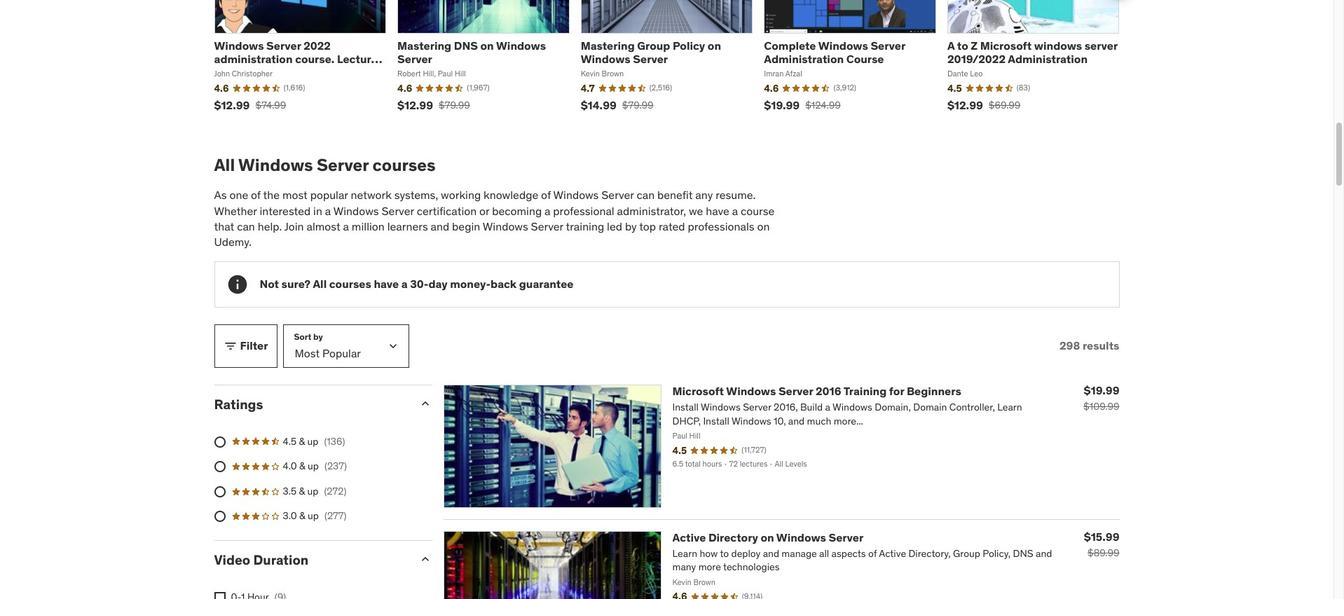 Task type: describe. For each thing, give the bounding box(es) containing it.
$15.99
[[1084, 530, 1120, 544]]

training
[[566, 219, 604, 233]]

$89.99
[[1088, 546, 1120, 559]]

guarantee
[[519, 277, 574, 291]]

server
[[1085, 38, 1118, 52]]

windows inside 'windows server 2022 administration course. lecture and sims'
[[214, 38, 264, 52]]

up for 4.5 & up
[[307, 435, 318, 448]]

for
[[889, 384, 904, 398]]

money-
[[450, 277, 491, 291]]

course.
[[295, 52, 335, 66]]

0 horizontal spatial microsoft
[[672, 384, 724, 398]]

complete windows server administration course link
[[764, 38, 905, 66]]

3.0 & up (277)
[[283, 510, 347, 522]]

active
[[672, 530, 706, 544]]

complete windows server administration course
[[764, 38, 905, 66]]

back
[[491, 277, 517, 291]]

have inside as one of the most popular network systems, working knowledge of windows server can benefit any resume. whether interested in a windows server certification or becoming a professional administrator, we have a course that can help. join almost a million learners and begin windows server training led by top rated professionals on udemy.
[[706, 204, 730, 218]]

on inside mastering group policy on windows server
[[708, 38, 721, 52]]

on inside mastering dns on windows server
[[480, 38, 494, 52]]

video
[[214, 552, 250, 568]]

beginners
[[907, 384, 961, 398]]

a to z microsoft windows server 2019/2022 administration link
[[947, 38, 1118, 66]]

help.
[[258, 219, 282, 233]]

course
[[741, 204, 775, 218]]

microsoft inside a to z microsoft windows server 2019/2022 administration
[[980, 38, 1032, 52]]

systems,
[[394, 188, 438, 202]]

2016
[[816, 384, 841, 398]]

we
[[689, 204, 703, 218]]

up for 4.0 & up
[[308, 460, 319, 473]]

almost
[[307, 219, 340, 233]]

training
[[844, 384, 887, 398]]

any
[[695, 188, 713, 202]]

a to z microsoft windows server 2019/2022 administration
[[947, 38, 1118, 66]]

courses for all
[[329, 277, 371, 291]]

30-
[[410, 277, 429, 291]]

(136)
[[324, 435, 345, 448]]

$19.99 $109.99
[[1084, 383, 1120, 413]]

microsoft windows server 2016 training for beginners link
[[672, 384, 961, 398]]

& for 4.0
[[299, 460, 305, 473]]

mastering group policy on windows server
[[581, 38, 721, 66]]

windows server 2022 administration course. lecture and sims
[[214, 38, 378, 79]]

by
[[625, 219, 637, 233]]

a left the 30-
[[401, 277, 408, 291]]

windows inside mastering group policy on windows server
[[581, 52, 631, 66]]

becoming
[[492, 204, 542, 218]]

administration
[[214, 52, 293, 66]]

as
[[214, 188, 227, 202]]

working
[[441, 188, 481, 202]]

(277)
[[324, 510, 347, 522]]

& for 3.0
[[299, 510, 305, 522]]

rated
[[659, 219, 685, 233]]

3.5
[[283, 485, 297, 497]]

windows inside complete windows server administration course
[[818, 38, 868, 52]]

the
[[263, 188, 280, 202]]

most
[[282, 188, 308, 202]]

298 results
[[1060, 339, 1120, 353]]

video duration
[[214, 552, 309, 568]]

duration
[[253, 552, 309, 568]]

a right becoming
[[545, 204, 551, 218]]

not sure? all courses have a 30-day money-back guarantee
[[260, 277, 574, 291]]

course
[[846, 52, 884, 66]]

1 horizontal spatial can
[[637, 188, 655, 202]]

as one of the most popular network systems, working knowledge of windows server can benefit any resume. whether interested in a windows server certification or becoming a professional administrator, we have a course that can help. join almost a million learners and begin windows server training led by top rated professionals on udemy.
[[214, 188, 775, 249]]

298
[[1060, 339, 1080, 353]]

sims
[[237, 65, 263, 79]]

$19.99
[[1084, 383, 1120, 397]]

on right directory
[[761, 530, 774, 544]]

server inside mastering dns on windows server
[[397, 52, 432, 66]]

led
[[607, 219, 622, 233]]

(272)
[[324, 485, 346, 497]]

learners
[[387, 219, 428, 233]]

lecture
[[337, 52, 378, 66]]

all windows server courses
[[214, 154, 436, 176]]

not
[[260, 277, 279, 291]]

in
[[313, 204, 322, 218]]

directory
[[709, 530, 758, 544]]

to
[[957, 38, 968, 52]]



Task type: vqa. For each thing, say whether or not it's contained in the screenshot.


Task type: locate. For each thing, give the bounding box(es) containing it.
on down course
[[757, 219, 770, 233]]

active directory on windows server
[[672, 530, 864, 544]]

million
[[352, 219, 385, 233]]

& right 3.5
[[299, 485, 305, 497]]

1 horizontal spatial small image
[[418, 552, 432, 566]]

and down certification
[[431, 219, 449, 233]]

courses up systems,
[[373, 154, 436, 176]]

up left (237)
[[308, 460, 319, 473]]

mastering for windows
[[581, 38, 635, 52]]

windows
[[1034, 38, 1082, 52]]

dns
[[454, 38, 478, 52]]

professionals
[[688, 219, 755, 233]]

0 horizontal spatial courses
[[329, 277, 371, 291]]

& right 4.5
[[299, 435, 305, 448]]

small image
[[418, 397, 432, 411]]

z
[[971, 38, 978, 52]]

of
[[251, 188, 261, 202], [541, 188, 551, 202]]

0 horizontal spatial can
[[237, 219, 255, 233]]

1 horizontal spatial courses
[[373, 154, 436, 176]]

1 vertical spatial can
[[237, 219, 255, 233]]

can down whether
[[237, 219, 255, 233]]

xsmall image
[[214, 592, 225, 599]]

of left 'the'
[[251, 188, 261, 202]]

administration inside complete windows server administration course
[[764, 52, 844, 66]]

benefit
[[657, 188, 693, 202]]

windows
[[214, 38, 264, 52], [496, 38, 546, 52], [818, 38, 868, 52], [581, 52, 631, 66], [238, 154, 313, 176], [553, 188, 599, 202], [333, 204, 379, 218], [483, 219, 528, 233], [726, 384, 776, 398], [776, 530, 826, 544]]

$109.99
[[1084, 400, 1120, 413]]

a
[[947, 38, 955, 52]]

0 horizontal spatial all
[[214, 154, 235, 176]]

up left '(136)'
[[307, 435, 318, 448]]

have up professionals
[[706, 204, 730, 218]]

administration
[[764, 52, 844, 66], [1008, 52, 1088, 66]]

0 horizontal spatial have
[[374, 277, 399, 291]]

and left 'sims'
[[214, 65, 234, 79]]

interested
[[260, 204, 311, 218]]

mastering group policy on windows server link
[[581, 38, 721, 66]]

microsoft windows server 2016 training for beginners
[[672, 384, 961, 398]]

mastering inside mastering dns on windows server
[[397, 38, 451, 52]]

1 vertical spatial courses
[[329, 277, 371, 291]]

up for 3.0 & up
[[308, 510, 319, 522]]

0 horizontal spatial mastering
[[397, 38, 451, 52]]

group
[[637, 38, 670, 52]]

windows server 2022 administration course. lecture and sims link
[[214, 38, 382, 79]]

mastering for server
[[397, 38, 451, 52]]

0 vertical spatial can
[[637, 188, 655, 202]]

2 mastering from the left
[[581, 38, 635, 52]]

microsoft
[[980, 38, 1032, 52], [672, 384, 724, 398]]

whether
[[214, 204, 257, 218]]

certification
[[417, 204, 477, 218]]

small image
[[223, 339, 237, 353], [418, 552, 432, 566]]

0 vertical spatial and
[[214, 65, 234, 79]]

a
[[325, 204, 331, 218], [545, 204, 551, 218], [732, 204, 738, 218], [343, 219, 349, 233], [401, 277, 408, 291]]

$15.99 $89.99
[[1084, 530, 1120, 559]]

top
[[639, 219, 656, 233]]

professional
[[553, 204, 614, 218]]

0 horizontal spatial of
[[251, 188, 261, 202]]

1 vertical spatial have
[[374, 277, 399, 291]]

on inside as one of the most popular network systems, working knowledge of windows server can benefit any resume. whether interested in a windows server certification or becoming a professional administrator, we have a course that can help. join almost a million learners and begin windows server training led by top rated professionals on udemy.
[[757, 219, 770, 233]]

& for 4.5
[[299, 435, 305, 448]]

1 vertical spatial and
[[431, 219, 449, 233]]

0 horizontal spatial administration
[[764, 52, 844, 66]]

complete
[[764, 38, 816, 52]]

1 horizontal spatial administration
[[1008, 52, 1088, 66]]

sure?
[[281, 277, 311, 291]]

up left (272)
[[307, 485, 318, 497]]

&
[[299, 435, 305, 448], [299, 460, 305, 473], [299, 485, 305, 497], [299, 510, 305, 522]]

1 of from the left
[[251, 188, 261, 202]]

server
[[266, 38, 301, 52], [871, 38, 905, 52], [397, 52, 432, 66], [633, 52, 668, 66], [317, 154, 369, 176], [602, 188, 634, 202], [382, 204, 414, 218], [531, 219, 563, 233], [779, 384, 813, 398], [829, 530, 864, 544]]

one
[[229, 188, 248, 202]]

filter
[[240, 339, 268, 353]]

have
[[706, 204, 730, 218], [374, 277, 399, 291]]

1 mastering from the left
[[397, 38, 451, 52]]

mastering dns on windows server link
[[397, 38, 546, 66]]

0 vertical spatial all
[[214, 154, 235, 176]]

0 vertical spatial small image
[[223, 339, 237, 353]]

1 horizontal spatial mastering
[[581, 38, 635, 52]]

active directory on windows server link
[[672, 530, 864, 544]]

up
[[307, 435, 318, 448], [308, 460, 319, 473], [307, 485, 318, 497], [308, 510, 319, 522]]

video duration button
[[214, 552, 407, 568]]

1 vertical spatial small image
[[418, 552, 432, 566]]

day
[[429, 277, 448, 291]]

1 horizontal spatial of
[[541, 188, 551, 202]]

a down resume.
[[732, 204, 738, 218]]

mastering left the dns
[[397, 38, 451, 52]]

2 administration from the left
[[1008, 52, 1088, 66]]

up left (277)
[[308, 510, 319, 522]]

1 vertical spatial all
[[313, 277, 327, 291]]

or
[[479, 204, 489, 218]]

& right 3.0
[[299, 510, 305, 522]]

& right 4.0 on the bottom left of the page
[[299, 460, 305, 473]]

udemy.
[[214, 235, 252, 249]]

on right the dns
[[480, 38, 494, 52]]

ratings button
[[214, 396, 407, 413]]

1 horizontal spatial microsoft
[[980, 38, 1032, 52]]

results
[[1083, 339, 1120, 353]]

filter button
[[214, 324, 277, 368]]

& for 3.5
[[299, 485, 305, 497]]

1 horizontal spatial and
[[431, 219, 449, 233]]

a left million
[[343, 219, 349, 233]]

1 vertical spatial microsoft
[[672, 384, 724, 398]]

4.0
[[283, 460, 297, 473]]

courses for server
[[373, 154, 436, 176]]

all
[[214, 154, 235, 176], [313, 277, 327, 291]]

4.0 & up (237)
[[283, 460, 347, 473]]

0 vertical spatial courses
[[373, 154, 436, 176]]

3.0
[[283, 510, 297, 522]]

and inside 'windows server 2022 administration course. lecture and sims'
[[214, 65, 234, 79]]

0 horizontal spatial small image
[[223, 339, 237, 353]]

knowledge
[[484, 188, 538, 202]]

all right sure?
[[313, 277, 327, 291]]

and inside as one of the most popular network systems, working knowledge of windows server can benefit any resume. whether interested in a windows server certification or becoming a professional administrator, we have a course that can help. join almost a million learners and begin windows server training led by top rated professionals on udemy.
[[431, 219, 449, 233]]

3.5 & up (272)
[[283, 485, 346, 497]]

all up the as
[[214, 154, 235, 176]]

and
[[214, 65, 234, 79], [431, 219, 449, 233]]

server inside mastering group policy on windows server
[[633, 52, 668, 66]]

on
[[480, 38, 494, 52], [708, 38, 721, 52], [757, 219, 770, 233], [761, 530, 774, 544]]

a right in
[[325, 204, 331, 218]]

up for 3.5 & up
[[307, 485, 318, 497]]

windows inside mastering dns on windows server
[[496, 38, 546, 52]]

4.5
[[283, 435, 297, 448]]

can up administrator,
[[637, 188, 655, 202]]

have left the 30-
[[374, 277, 399, 291]]

policy
[[673, 38, 705, 52]]

small image inside the filter button
[[223, 339, 237, 353]]

server inside complete windows server administration course
[[871, 38, 905, 52]]

on right policy
[[708, 38, 721, 52]]

administration inside a to z microsoft windows server 2019/2022 administration
[[1008, 52, 1088, 66]]

can
[[637, 188, 655, 202], [237, 219, 255, 233]]

4.5 & up (136)
[[283, 435, 345, 448]]

mastering left group on the top left
[[581, 38, 635, 52]]

0 vertical spatial microsoft
[[980, 38, 1032, 52]]

that
[[214, 219, 234, 233]]

1 administration from the left
[[764, 52, 844, 66]]

2 of from the left
[[541, 188, 551, 202]]

server inside 'windows server 2022 administration course. lecture and sims'
[[266, 38, 301, 52]]

mastering
[[397, 38, 451, 52], [581, 38, 635, 52]]

mastering inside mastering group policy on windows server
[[581, 38, 635, 52]]

2019/2022
[[947, 52, 1006, 66]]

mastering dns on windows server
[[397, 38, 546, 66]]

popular
[[310, 188, 348, 202]]

2022
[[304, 38, 331, 52]]

0 vertical spatial have
[[706, 204, 730, 218]]

join
[[284, 219, 304, 233]]

1 horizontal spatial all
[[313, 277, 327, 291]]

administrator,
[[617, 204, 686, 218]]

ratings
[[214, 396, 263, 413]]

1 horizontal spatial have
[[706, 204, 730, 218]]

of up becoming
[[541, 188, 551, 202]]

network
[[351, 188, 392, 202]]

0 horizontal spatial and
[[214, 65, 234, 79]]

courses right sure?
[[329, 277, 371, 291]]

begin
[[452, 219, 480, 233]]

(237)
[[324, 460, 347, 473]]

298 results status
[[1060, 339, 1120, 353]]



